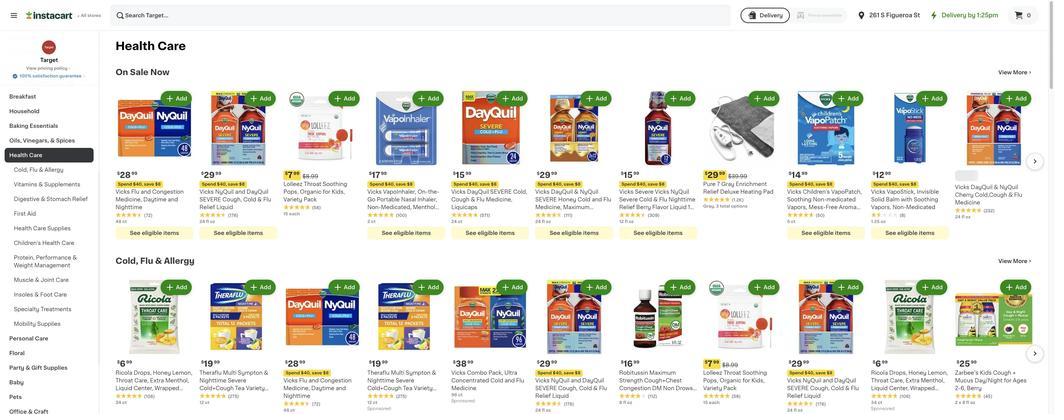 Task type: locate. For each thing, give the bounding box(es) containing it.
6 see eligible items button from the left
[[620, 227, 698, 240]]

cherry
[[956, 192, 974, 198]]

pure
[[704, 182, 716, 187]]

drowsy
[[676, 386, 697, 391]]

8 see eligible items from the left
[[886, 230, 935, 236]]

health inside 'link'
[[14, 226, 32, 231]]

goods for dry
[[21, 50, 39, 55]]

cough
[[452, 197, 470, 202], [994, 370, 1012, 376]]

2 vapors, from the left
[[872, 205, 892, 210]]

flu inside vicks dayquil severe cold, cough & flu medicine, liquicaps
[[477, 197, 485, 202]]

non-
[[814, 197, 827, 202], [368, 205, 381, 210], [893, 205, 907, 210]]

1 horizontal spatial sympton
[[406, 370, 431, 376]]

0 horizontal spatial cough,
[[223, 197, 242, 202]]

$8 for flu's see eligible items 'button'
[[659, 182, 665, 187]]

99 inside $ 29 99
[[720, 172, 726, 176]]

non- inside vicks vapostick, invisible solid balm with soothing vapors, non-medicated
[[893, 205, 907, 210]]

relief inside vicks severe vicks nyquil severe cold & flu nighttime relief berry flavor liquid 12 oz
[[620, 205, 635, 210]]

see for vicks severe vicks nyquil severe cold & flu nighttime relief berry flavor liquid 12 oz
[[634, 230, 645, 236]]

save for inhaler,'s see eligible items 'button'
[[396, 182, 406, 187]]

nyquil inside vicks dayquil & nyquil severe honey cold and flu medicine, maximum strength
[[580, 189, 599, 195]]

service type group
[[741, 8, 848, 23]]

1 horizontal spatial 15 each
[[704, 401, 720, 405]]

4 see from the left
[[466, 230, 477, 236]]

kids
[[981, 370, 992, 376]]

protein,
[[14, 255, 35, 261]]

$8 for see eligible items 'button' for vapors,
[[911, 182, 917, 187]]

1 horizontal spatial berry
[[968, 386, 982, 391]]

1 vertical spatial cold,
[[514, 189, 528, 195]]

sympton
[[238, 370, 263, 376], [406, 370, 431, 376]]

oils,
[[9, 138, 22, 143]]

$8 for see eligible items 'button' related to and
[[575, 182, 581, 187]]

8 eligible from the left
[[898, 230, 918, 236]]

health care down vinegars,
[[9, 153, 42, 158]]

None search field
[[110, 5, 731, 26]]

save for see eligible items 'button' for vapors,
[[900, 182, 910, 187]]

save for mess-'s see eligible items 'button'
[[816, 182, 826, 187]]

view more for spend $40, save $8
[[999, 70, 1028, 75]]

invisible
[[917, 189, 940, 195]]

first aid
[[14, 211, 36, 217]]

7 for $ 7 99
[[288, 171, 293, 179]]

1 vertical spatial (58)
[[732, 395, 741, 399]]

0 horizontal spatial $7.99 original price: $8.99 element
[[284, 170, 361, 180]]

0 horizontal spatial sympton
[[238, 370, 263, 376]]

spend for flu's see eligible items 'button'
[[622, 182, 636, 187]]

1 vertical spatial medicine
[[452, 386, 477, 391]]

delivery for delivery by 1:25pm
[[942, 12, 967, 18]]

1 horizontal spatial 6
[[876, 360, 882, 368]]

$ 19 99
[[201, 360, 220, 368], [369, 360, 388, 368]]

8 items from the left
[[920, 230, 935, 236]]

muscle & joint care
[[14, 277, 69, 283]]

2 care, from the left
[[891, 378, 905, 383]]

non- up (8)
[[893, 205, 907, 210]]

0 horizontal spatial 15 each
[[284, 212, 300, 216]]

strength left (111)
[[536, 212, 559, 218]]

maximum inside vicks dayquil & nyquil severe honey cold and flu medicine, maximum strength
[[564, 205, 590, 210]]

supplies up children's health care link
[[47, 226, 71, 231]]

$40, for see eligible items 'button' related to and
[[553, 182, 563, 187]]

1 (275) from the left
[[228, 395, 239, 399]]

1 see from the left
[[130, 230, 141, 236]]

items for vicks severe vicks nyquil severe cold & flu nighttime relief berry flavor liquid 12 oz
[[668, 230, 683, 236]]

4 see eligible items from the left
[[466, 230, 515, 236]]

vapors, up the patch
[[788, 205, 808, 210]]

medicine
[[956, 200, 981, 205], [452, 386, 477, 391]]

Search field
[[111, 5, 730, 25]]

eligible for mess-
[[814, 230, 834, 236]]

health care
[[116, 40, 186, 52], [9, 153, 42, 158]]

1 34 from the left
[[116, 401, 121, 405]]

1 view more link from the top
[[999, 69, 1034, 76]]

7 see from the left
[[802, 230, 813, 236]]

3
[[717, 204, 719, 208]]

3 items from the left
[[416, 230, 431, 236]]

7 see eligible items button from the left
[[788, 227, 866, 240]]

1 vertical spatial children's
[[14, 240, 41, 246]]

view for spend $40, save $8
[[999, 70, 1013, 75]]

1 theraflu from the left
[[200, 370, 222, 376]]

lemon,
[[172, 370, 192, 376], [929, 370, 949, 376]]

instacart logo image
[[26, 11, 72, 20]]

& inside oils, vinegars, & spices link
[[50, 138, 55, 143]]

soothing inside lolleez  throat soothing pops, organic for kids, variety pack
[[323, 182, 347, 187]]

0 horizontal spatial delivery
[[760, 13, 783, 18]]

view more link
[[999, 69, 1034, 76], [999, 257, 1034, 265]]

product group containing 14
[[788, 89, 866, 240]]

cough up liquicaps
[[452, 197, 470, 202]]

8
[[620, 401, 623, 405], [963, 401, 966, 405]]

goods for canned
[[32, 79, 51, 85]]

1 items from the left
[[163, 230, 179, 236]]

2 view more from the top
[[999, 259, 1028, 264]]

cold,
[[14, 167, 28, 173], [514, 189, 528, 195], [116, 257, 138, 265]]

stores
[[87, 13, 101, 18]]

7 see eligible items from the left
[[802, 230, 851, 236]]

0 vertical spatial view more link
[[999, 69, 1034, 76]]

2 ct
[[368, 220, 376, 224]]

1 $ 19 99 from the left
[[201, 360, 220, 368]]

1 item carousel region from the top
[[105, 86, 1044, 244]]

0 vertical spatial each
[[289, 212, 300, 216]]

1 8 from the left
[[620, 401, 623, 405]]

berry up (309)
[[637, 205, 651, 210]]

care,
[[134, 378, 149, 383], [891, 378, 905, 383]]

1 horizontal spatial $ 15 99
[[621, 171, 640, 179]]

berry for 25
[[968, 386, 982, 391]]

supplies up baby link
[[43, 365, 68, 371]]

1 horizontal spatial $7.99 original price: $8.99 element
[[704, 359, 782, 369]]

medicine down cherry
[[956, 200, 981, 205]]

0 horizontal spatial $ 6 99
[[117, 360, 132, 368]]

more for 6
[[1014, 259, 1028, 264]]

24
[[956, 215, 961, 219], [200, 220, 205, 224], [452, 220, 457, 224], [536, 220, 541, 224], [536, 409, 541, 413], [788, 409, 793, 413]]

1 horizontal spatial for
[[743, 378, 751, 383]]

19
[[204, 360, 213, 368], [372, 360, 381, 368]]

24 inside the product group
[[956, 215, 961, 219]]

0 horizontal spatial non-
[[368, 205, 381, 210]]

strength inside robitussin maximum strength cough+chest congestion dm non drowsy liquid
[[620, 378, 643, 383]]

1 vertical spatial 7
[[717, 182, 721, 187]]

goods down prepared foods
[[21, 50, 39, 55]]

5 see eligible items button from the left
[[536, 227, 614, 240]]

1 horizontal spatial $ 6 99
[[873, 360, 888, 368]]

1 horizontal spatial 7
[[708, 360, 713, 368]]

see eligible items button for and
[[536, 227, 614, 240]]

item carousel region containing 28
[[105, 86, 1044, 244]]

berry for spend $40, save $8
[[637, 205, 651, 210]]

see eligible items button for nighttime
[[116, 227, 193, 240]]

product group
[[116, 89, 193, 240], [200, 89, 277, 240], [284, 89, 361, 217], [368, 89, 446, 240], [452, 89, 530, 240], [536, 89, 614, 240], [620, 89, 698, 240], [704, 89, 782, 210], [788, 89, 866, 240], [872, 89, 950, 240], [956, 89, 1034, 220], [116, 278, 193, 406], [200, 278, 277, 406], [284, 278, 361, 414], [368, 278, 446, 413], [452, 278, 530, 405], [536, 278, 614, 414], [620, 278, 698, 406], [704, 278, 782, 406], [788, 278, 866, 414], [872, 278, 950, 413], [956, 278, 1034, 406]]

1 6 from the left
[[120, 360, 126, 368]]

insoles & foot care
[[14, 292, 67, 298]]

2 down scent
[[368, 220, 370, 224]]

6 see from the left
[[634, 230, 645, 236]]

0 vertical spatial lolleez
[[284, 182, 303, 187]]

see eligible items button for &
[[200, 227, 277, 240]]

1 vertical spatial cold, flu & allergy link
[[116, 257, 195, 266]]

6 see eligible items from the left
[[634, 230, 683, 236]]

0 horizontal spatial 34 ct
[[116, 401, 127, 405]]

2 item carousel region from the top
[[105, 275, 1044, 414]]

1 ricola drops, honey lemon, throat care, extra menthol, liquid center, wrapped drops from the left
[[116, 370, 192, 399]]

2 lemon, from the left
[[929, 370, 949, 376]]

0 horizontal spatial 34
[[116, 401, 121, 405]]

1 vertical spatial cough
[[994, 370, 1012, 376]]

0 vertical spatial supplies
[[47, 226, 71, 231]]

drops
[[116, 393, 132, 399], [872, 393, 888, 399]]

children's up protein,
[[14, 240, 41, 246]]

berry inside vicks severe vicks nyquil severe cold & flu nighttime relief berry flavor liquid 12 oz
[[637, 205, 651, 210]]

care up performance
[[62, 240, 74, 246]]

0 vertical spatial 28
[[120, 171, 131, 179]]

strength down robitussin
[[620, 378, 643, 383]]

1 horizontal spatial 19
[[372, 360, 381, 368]]

see eligible items button
[[116, 227, 193, 240], [200, 227, 277, 240], [368, 227, 446, 240], [452, 227, 530, 240], [536, 227, 614, 240], [620, 227, 698, 240], [788, 227, 866, 240], [872, 227, 950, 240]]

1 vertical spatial kids,
[[752, 378, 765, 383]]

2 horizontal spatial for
[[1005, 378, 1012, 383]]

strength
[[536, 212, 559, 218], [620, 378, 643, 383]]

$ 15 99 for dayquil
[[453, 171, 472, 179]]

severe
[[491, 189, 512, 195], [200, 197, 221, 202], [536, 197, 557, 202], [536, 386, 557, 391], [788, 386, 809, 391]]

congestion inside robitussin maximum strength cough+chest congestion dm non drowsy liquid
[[620, 386, 651, 391]]

1 vertical spatial health care
[[9, 153, 42, 158]]

gray
[[722, 182, 735, 187]]

product group containing 12
[[872, 89, 950, 240]]

$40, for see eligible items 'button' for vapors,
[[889, 182, 899, 187]]

2 sympton from the left
[[406, 370, 431, 376]]

liquid inside robitussin maximum strength cough+chest congestion dm non drowsy liquid
[[620, 393, 636, 399]]

2 see eligible items from the left
[[214, 230, 263, 236]]

$ inside $ 29 99
[[705, 172, 708, 176]]

8 down robitussin
[[620, 401, 623, 405]]

2 $ 15 99 from the left
[[621, 171, 640, 179]]

sauces
[[51, 65, 71, 70]]

1 eligible from the left
[[142, 230, 162, 236]]

1 vertical spatial each
[[709, 401, 720, 405]]

eligible for flu
[[646, 230, 666, 236]]

1 care, from the left
[[134, 378, 149, 383]]

2 ricola from the left
[[872, 370, 889, 376]]

0 horizontal spatial lolleez
[[284, 182, 303, 187]]

spend for see eligible items 'button' for vapors,
[[874, 182, 888, 187]]

medicine inside vicks combo pack, ultra concentrated cold and flu medicine 96 ct
[[452, 386, 477, 391]]

variety inside lolleez  throat soothing pops, organic for kids, variety pack
[[284, 197, 303, 202]]

2 cold+cough from the left
[[368, 386, 402, 391]]

& inside vicks severe vicks nyquil severe cold & flu nighttime relief berry flavor liquid 12 oz
[[654, 197, 658, 202]]

2 for 25
[[956, 401, 958, 405]]

1 horizontal spatial organic
[[720, 378, 742, 383]]

vicks children's vapopatch, soothing non-medicated vapors, mess-free aroma patch
[[788, 189, 862, 218]]

0 horizontal spatial cold+cough
[[200, 386, 234, 391]]

0 vertical spatial 2
[[368, 220, 370, 224]]

policy
[[54, 66, 67, 71]]

0 horizontal spatial 6
[[120, 360, 126, 368]]

children's up "mess-"
[[803, 189, 830, 195]]

wrapped
[[155, 386, 179, 391], [911, 386, 936, 391]]

& inside digestive & stomach relief link
[[41, 197, 45, 202]]

medicine down concentrated
[[452, 386, 477, 391]]

2 19 from the left
[[372, 360, 381, 368]]

0 horizontal spatial organic
[[300, 189, 322, 195]]

1 horizontal spatial drops
[[872, 393, 888, 399]]

weight
[[14, 263, 33, 268]]

2 items from the left
[[248, 230, 263, 236]]

canned goods & soups link
[[5, 75, 94, 89]]

health down first aid
[[14, 226, 32, 231]]

treatments
[[41, 307, 72, 312]]

concentrated
[[452, 378, 489, 383]]

delivery inside "button"
[[760, 13, 783, 18]]

product group containing 17
[[368, 89, 446, 240]]

pops, inside lolleez  throat soothing pops, organic for kids, variety pack
[[284, 189, 299, 195]]

first aid link
[[5, 207, 94, 221]]

$8.99
[[303, 174, 318, 179], [723, 363, 739, 368]]

care up now
[[158, 40, 186, 52]]

2 vertical spatial supplies
[[43, 365, 68, 371]]

2 $ 19 99 from the left
[[369, 360, 388, 368]]

1 horizontal spatial (106)
[[900, 395, 911, 399]]

0 vertical spatial daytime
[[143, 197, 167, 202]]

1 vertical spatial daytime
[[311, 386, 335, 391]]

0 vertical spatial cough
[[452, 197, 470, 202]]

condiments & sauces link
[[5, 60, 94, 75]]

0 horizontal spatial sponsored badge image
[[368, 407, 391, 411]]

medicine inside vicks dayquil & nyquil cherry cold,cough & flu medicine
[[956, 200, 981, 205]]

2 left x
[[956, 401, 958, 405]]

medicated
[[907, 205, 936, 210]]

$ 15 99 for severe
[[621, 171, 640, 179]]

0 horizontal spatial strength
[[536, 212, 559, 218]]

see eligible items button for vapors,
[[872, 227, 950, 240]]

3 see from the left
[[382, 230, 393, 236]]

target logo image
[[42, 40, 56, 55]]

cold, inside vicks dayquil severe cold, cough & flu medicine, liquicaps
[[514, 189, 528, 195]]

0 horizontal spatial maximum
[[564, 205, 590, 210]]

1 horizontal spatial multi
[[391, 370, 405, 376]]

1 extra from the left
[[150, 378, 164, 383]]

organic inside $ 7 99 $8.99 lolleez  throat soothing pops, organic for kids, variety pack
[[720, 378, 742, 383]]

2 theraflu multi sympton & nighttime severe cold+cough tea variety pack from the left
[[368, 370, 436, 399]]

solid
[[872, 197, 885, 202]]

0 button
[[1008, 6, 1040, 25]]

1 vertical spatial (72)
[[312, 402, 321, 407]]

figueroa
[[887, 12, 913, 18]]

$40, for nighttime see eligible items 'button'
[[133, 182, 143, 187]]

2 34 from the left
[[872, 401, 877, 405]]

soothing inside $ 7 99 $8.99 lolleez  throat soothing pops, organic for kids, variety pack
[[743, 370, 767, 376]]

1 wrapped from the left
[[155, 386, 179, 391]]

2-
[[956, 386, 961, 391]]

1 horizontal spatial 8
[[963, 401, 966, 405]]

1 horizontal spatial (58)
[[732, 395, 741, 399]]

1 drops from the left
[[116, 393, 132, 399]]

2 see eligible items button from the left
[[200, 227, 277, 240]]

& inside dry goods & pasta link
[[41, 50, 45, 55]]

0 vertical spatial more
[[1014, 70, 1028, 75]]

$8 for inhaler,'s see eligible items 'button'
[[407, 182, 413, 187]]

vicks inside vicks vapoinhaler, on-the- go portable nasal inhaler, non-medicated, menthol scent
[[368, 189, 382, 195]]

0 horizontal spatial kids,
[[332, 189, 345, 195]]

1 see eligible items from the left
[[130, 230, 179, 236]]

1 horizontal spatial lemon,
[[929, 370, 949, 376]]

99 inside "$ 38 99"
[[468, 360, 474, 365]]

1 more from the top
[[1014, 70, 1028, 75]]

8 right x
[[963, 401, 966, 405]]

4 see eligible items button from the left
[[452, 227, 530, 240]]

1 vertical spatial goods
[[32, 79, 51, 85]]

nyquil inside vicks severe vicks nyquil severe cold & flu nighttime relief berry flavor liquid 12 oz
[[671, 189, 690, 195]]

$ inside $ 7 99 $8.99 lolleez  throat soothing pops, organic for kids, variety pack
[[705, 360, 708, 365]]

1 tea from the left
[[235, 386, 245, 391]]

nyquil
[[1000, 185, 1019, 190], [215, 189, 234, 195], [580, 189, 599, 195], [671, 189, 690, 195], [551, 378, 570, 383], [803, 378, 822, 383]]

0 horizontal spatial wrapped
[[155, 386, 179, 391]]

breakfast
[[9, 94, 36, 99]]

health care supplies
[[14, 226, 71, 231]]

5 see from the left
[[550, 230, 561, 236]]

2 eligible from the left
[[226, 230, 246, 236]]

5 items from the left
[[584, 230, 599, 236]]

berry right 6,
[[968, 386, 982, 391]]

(232)
[[984, 209, 995, 213]]

save for medicine, see eligible items 'button'
[[480, 182, 490, 187]]

0 horizontal spatial drops,
[[134, 370, 152, 376]]

non- up "mess-"
[[814, 197, 827, 202]]

save for see eligible items 'button' related to and
[[564, 182, 574, 187]]

7 inside $ 7 99 $8.99 lolleez  throat soothing pops, organic for kids, variety pack
[[708, 360, 713, 368]]

prepared
[[9, 35, 35, 41]]

1 horizontal spatial medicine
[[956, 200, 981, 205]]

2 view more link from the top
[[999, 257, 1034, 265]]

8 see from the left
[[886, 230, 897, 236]]

15 each for $7.99 original price: $8.99 element to the left
[[284, 212, 300, 216]]

$8 for mess-'s see eligible items 'button'
[[827, 182, 833, 187]]

gray, 3 total options
[[704, 204, 748, 208]]

dry
[[9, 50, 19, 55]]

on-
[[418, 189, 428, 195]]

maximum up (111)
[[564, 205, 590, 210]]

3 see eligible items button from the left
[[368, 227, 446, 240]]

item carousel region containing 6
[[105, 275, 1044, 414]]

spend
[[118, 182, 132, 187], [202, 182, 216, 187], [370, 182, 384, 187], [454, 182, 468, 187], [538, 182, 552, 187], [622, 182, 636, 187], [790, 182, 804, 187], [874, 182, 888, 187], [286, 371, 300, 375], [538, 371, 552, 375], [790, 371, 804, 375]]

1 cold+cough from the left
[[200, 386, 234, 391]]

0 vertical spatial cold, flu & allergy
[[14, 167, 64, 173]]

1 horizontal spatial 12 ct
[[368, 401, 378, 405]]

for inside zarbee's kids cough + mucus day/night for ages 2-6, berry
[[1005, 378, 1012, 383]]

$ inside the $ 25 99
[[957, 360, 960, 365]]

spend for see eligible items 'button' related to &
[[202, 182, 216, 187]]

1 horizontal spatial kids,
[[752, 378, 765, 383]]

1 $ 15 99 from the left
[[453, 171, 472, 179]]

spend for see eligible items 'button' related to and
[[538, 182, 552, 187]]

cough left +
[[994, 370, 1012, 376]]

0 vertical spatial $8.99
[[303, 174, 318, 179]]

pack inside $ 7 99 $8.99 lolleez  throat soothing pops, organic for kids, variety pack
[[724, 386, 737, 391]]

relief inside the pure 7 gray enrichment relief deluxe heating pad
[[704, 189, 719, 195]]

kids, inside lolleez  throat soothing pops, organic for kids, variety pack
[[332, 189, 345, 195]]

1 horizontal spatial daytime
[[311, 386, 335, 391]]

for inside $ 7 99 $8.99 lolleez  throat soothing pops, organic for kids, variety pack
[[743, 378, 751, 383]]

1 horizontal spatial cough
[[994, 370, 1012, 376]]

1 horizontal spatial extra
[[906, 378, 920, 383]]

★★★★★
[[704, 197, 731, 202], [704, 197, 731, 202], [284, 205, 311, 210], [284, 205, 311, 210], [956, 208, 983, 213], [956, 208, 983, 213], [116, 212, 143, 218], [116, 212, 143, 218], [200, 212, 227, 218], [200, 212, 227, 218], [368, 212, 395, 218], [368, 212, 395, 218], [452, 212, 479, 218], [452, 212, 479, 218], [536, 212, 563, 218], [536, 212, 563, 218], [620, 212, 647, 218], [620, 212, 647, 218], [788, 212, 815, 218], [788, 212, 815, 218], [872, 212, 899, 218], [116, 393, 143, 399], [116, 393, 143, 399], [200, 393, 227, 399], [200, 393, 227, 399], [368, 393, 395, 399], [368, 393, 395, 399], [620, 393, 647, 399], [620, 393, 647, 399], [704, 393, 731, 399], [704, 393, 731, 399], [872, 393, 899, 399], [872, 393, 899, 399], [956, 393, 983, 399], [956, 393, 983, 399], [284, 401, 311, 407], [284, 401, 311, 407], [536, 401, 563, 407], [536, 401, 563, 407], [788, 401, 815, 407], [788, 401, 815, 407]]

7 for $ 7 99 $8.99 lolleez  throat soothing pops, organic for kids, variety pack
[[708, 360, 713, 368]]

variety inside $ 7 99 $8.99 lolleez  throat soothing pops, organic for kids, variety pack
[[704, 386, 723, 391]]

flu inside vicks severe vicks nyquil severe cold & flu nighttime relief berry flavor liquid 12 oz
[[660, 197, 668, 202]]

(58) down $ 7 99 $8.99 lolleez  throat soothing pops, organic for kids, variety pack
[[732, 395, 741, 399]]

0 horizontal spatial 48
[[116, 220, 121, 224]]

0 vertical spatial view more
[[999, 70, 1028, 75]]

(112)
[[648, 395, 658, 399]]

7 items from the left
[[836, 230, 851, 236]]

$7.99 original price: $8.99 element
[[284, 170, 361, 180], [704, 359, 782, 369]]

pasta
[[46, 50, 62, 55]]

7 eligible from the left
[[814, 230, 834, 236]]

eligible for medicine,
[[478, 230, 498, 236]]

pad
[[764, 189, 774, 195]]

each down lolleez  throat soothing pops, organic for kids, variety pack
[[289, 212, 300, 216]]

$40, for mess-'s see eligible items 'button'
[[805, 182, 815, 187]]

flu inside vicks dayquil & nyquil severe honey cold and flu medicine, maximum strength
[[604, 197, 612, 202]]

vicks nyquil and dayquil severe cough, cold & flu relief liquid
[[200, 189, 271, 210], [536, 378, 607, 399], [788, 378, 860, 399]]

see eligible items for inhaler,
[[382, 230, 431, 236]]

0 horizontal spatial for
[[323, 189, 331, 195]]

1 horizontal spatial care,
[[891, 378, 905, 383]]

$ 7 99
[[285, 171, 300, 179]]

non- for 12
[[893, 205, 907, 210]]

vicks inside vicks children's vapopatch, soothing non-medicated vapors, mess-free aroma patch
[[788, 189, 802, 195]]

4 items from the left
[[500, 230, 515, 236]]

3 eligible from the left
[[394, 230, 414, 236]]

goods down satisfaction
[[32, 79, 51, 85]]

1.25 oz
[[872, 220, 886, 224]]

$ 16 99
[[621, 360, 640, 368]]

1 see eligible items button from the left
[[116, 227, 193, 240]]

party & gift supplies
[[9, 365, 68, 371]]

1 horizontal spatial vicks flu and congestion medicine, daytime and nighttime
[[284, 378, 352, 399]]

1 horizontal spatial vapors,
[[872, 205, 892, 210]]

$8.99 inside $ 7 99 $8.99 lolleez  throat soothing pops, organic for kids, variety pack
[[723, 363, 739, 368]]

dry goods & pasta link
[[5, 45, 94, 60]]

0 horizontal spatial ricola
[[116, 370, 132, 376]]

(58) down lolleez  throat soothing pops, organic for kids, variety pack
[[312, 206, 321, 210]]

$40, for medicine, see eligible items 'button'
[[469, 182, 479, 187]]

1 vapors, from the left
[[788, 205, 808, 210]]

99 inside the $ 25 99
[[972, 360, 977, 365]]

2 horizontal spatial sponsored badge image
[[872, 407, 895, 411]]

liquicaps
[[452, 205, 478, 210]]

non- inside vicks vapoinhaler, on-the- go portable nasal inhaler, non-medicated, menthol scent
[[368, 205, 381, 210]]

each down $ 7 99 $8.99 lolleez  throat soothing pops, organic for kids, variety pack
[[709, 401, 720, 405]]

see eligible items for and
[[550, 230, 599, 236]]

health down health care supplies 'link'
[[42, 240, 60, 246]]

1 theraflu multi sympton & nighttime severe cold+cough tea variety pack from the left
[[200, 370, 268, 399]]

1 view more from the top
[[999, 70, 1028, 75]]

lolleez
[[284, 182, 303, 187], [704, 370, 723, 376]]

$ inside $ 12 99
[[873, 172, 876, 176]]

4 eligible from the left
[[478, 230, 498, 236]]

6 eligible from the left
[[646, 230, 666, 236]]

6 items from the left
[[668, 230, 683, 236]]

sponsored badge image
[[452, 399, 475, 404], [368, 407, 391, 411], [872, 407, 895, 411]]

12
[[876, 171, 885, 179], [688, 205, 694, 210], [620, 220, 624, 224], [200, 401, 204, 405], [368, 401, 372, 405]]

soothing inside vicks children's vapopatch, soothing non-medicated vapors, mess-free aroma patch
[[788, 197, 812, 202]]

2 x 8 fl oz
[[956, 401, 976, 405]]

3 see eligible items from the left
[[382, 230, 431, 236]]

delivery for delivery
[[760, 13, 783, 18]]

2 tea from the left
[[403, 386, 413, 391]]

99 inside $ 12 99
[[886, 172, 892, 176]]

zarbee's kids cough + mucus day/night for ages 2-6, berry
[[956, 370, 1027, 391]]

household
[[9, 109, 40, 114]]

$40, for flu's see eligible items 'button'
[[637, 182, 647, 187]]

0 vertical spatial strength
[[536, 212, 559, 218]]

0 horizontal spatial (58)
[[312, 206, 321, 210]]

vapors, down solid
[[872, 205, 892, 210]]

0 horizontal spatial (275)
[[228, 395, 239, 399]]

2 see from the left
[[214, 230, 225, 236]]

item carousel region
[[105, 86, 1044, 244], [105, 275, 1044, 414]]

tea
[[235, 386, 245, 391], [403, 386, 413, 391]]

supplies down specialty treatments link at the left
[[37, 321, 61, 327]]

all stores
[[81, 13, 101, 18]]

health care up the on sale now
[[116, 40, 186, 52]]

liquid
[[217, 205, 233, 210], [670, 205, 687, 210], [116, 386, 132, 391], [872, 386, 888, 391], [553, 393, 569, 399], [620, 393, 636, 399], [805, 393, 821, 399]]

1 horizontal spatial cold,
[[116, 257, 138, 265]]

medicine, inside vicks dayquil severe cold, cough & flu medicine, liquicaps
[[486, 197, 513, 202]]

1 horizontal spatial 34 ct
[[872, 401, 883, 405]]

& inside the vitamins & supplements link
[[39, 182, 43, 187]]

on sale now
[[116, 68, 170, 76]]

condiments & sauces
[[9, 65, 71, 70]]

1 vertical spatial $8.99
[[723, 363, 739, 368]]

save for nighttime see eligible items 'button'
[[144, 182, 154, 187]]

and inside vicks dayquil & nyquil severe honey cold and flu medicine, maximum strength
[[592, 197, 602, 202]]

5 eligible from the left
[[562, 230, 582, 236]]

item carousel region for cold, flu & allergy
[[105, 275, 1044, 414]]

1 ricola from the left
[[116, 370, 132, 376]]

each for the bottommost $7.99 original price: $8.99 element
[[709, 401, 720, 405]]

items for vicks dayquil & nyquil severe honey cold and flu medicine, maximum strength
[[584, 230, 599, 236]]

$ 29 99 inside "$29.99 original price: $39.99" element
[[705, 171, 726, 179]]

robitussin
[[620, 370, 649, 376]]

0 horizontal spatial ricola drops, honey lemon, throat care, extra menthol, liquid center, wrapped drops
[[116, 370, 192, 399]]

1 vertical spatial vicks flu and congestion medicine, daytime and nighttime
[[284, 378, 352, 399]]

1 vertical spatial congestion
[[320, 378, 352, 383]]

vapostick,
[[887, 189, 916, 195]]

vicks
[[956, 185, 970, 190], [116, 189, 130, 195], [200, 189, 214, 195], [368, 189, 382, 195], [452, 189, 466, 195], [536, 189, 550, 195], [620, 189, 634, 195], [655, 189, 670, 195], [788, 189, 802, 195], [872, 189, 886, 195], [452, 370, 466, 376], [284, 378, 298, 383], [536, 378, 550, 383], [788, 378, 802, 383]]

maximum up cough+chest
[[650, 370, 676, 376]]

1 horizontal spatial honey
[[559, 197, 577, 202]]

15 each down $ 7 99 $8.99 lolleez  throat soothing pops, organic for kids, variety pack
[[704, 401, 720, 405]]

0 horizontal spatial honey
[[153, 370, 171, 376]]

34 ct
[[116, 401, 127, 405], [872, 401, 883, 405]]

maximum inside robitussin maximum strength cough+chest congestion dm non drowsy liquid
[[650, 370, 676, 376]]

vapoinhaler,
[[383, 189, 416, 195]]

15 each
[[284, 212, 300, 216], [704, 401, 720, 405]]

severe inside vicks dayquil severe cold, cough & flu medicine, liquicaps
[[491, 189, 512, 195]]

goods
[[21, 50, 39, 55], [32, 79, 51, 85]]

1 horizontal spatial $8.99
[[723, 363, 739, 368]]

0 vertical spatial organic
[[300, 189, 322, 195]]

8 see eligible items button from the left
[[872, 227, 950, 240]]

soups
[[58, 79, 76, 85]]

15 each down lolleez  throat soothing pops, organic for kids, variety pack
[[284, 212, 300, 216]]

throat inside $ 7 99 $8.99 lolleez  throat soothing pops, organic for kids, variety pack
[[724, 370, 742, 376]]

vicks inside vicks vapostick, invisible solid balm with soothing vapors, non-medicated
[[872, 189, 886, 195]]

1 horizontal spatial cough,
[[559, 386, 578, 391]]

see
[[130, 230, 141, 236], [214, 230, 225, 236], [382, 230, 393, 236], [466, 230, 477, 236], [550, 230, 561, 236], [634, 230, 645, 236], [802, 230, 813, 236], [886, 230, 897, 236]]

48
[[116, 220, 121, 224], [284, 409, 290, 413]]

non- up scent
[[368, 205, 381, 210]]

1 horizontal spatial 28
[[288, 360, 299, 368]]

0 horizontal spatial allergy
[[45, 167, 64, 173]]

health up sale
[[116, 40, 155, 52]]

scent
[[368, 212, 384, 218]]



Task type: vqa. For each thing, say whether or not it's contained in the screenshot.
EBT SNAP button
no



Task type: describe. For each thing, give the bounding box(es) containing it.
2 theraflu from the left
[[368, 370, 390, 376]]

vicks dayquil & nyquil severe honey cold and flu medicine, maximum strength
[[536, 189, 612, 218]]

$ inside $ 17 99
[[369, 172, 372, 176]]

protein, performance & weight management link
[[5, 251, 94, 273]]

items for vicks vapostick, invisible solid balm with soothing vapors, non-medicated
[[920, 230, 935, 236]]

see eligible items for vapors,
[[886, 230, 935, 236]]

$8 for see eligible items 'button' related to &
[[239, 182, 245, 187]]

digestive & stomach relief
[[14, 197, 88, 202]]

muscle
[[14, 277, 34, 283]]

eligible for &
[[226, 230, 246, 236]]

vicks dayquil severe cold, cough & flu medicine, liquicaps
[[452, 189, 528, 210]]

items for vicks nyquil and dayquil severe cough, cold & flu relief liquid
[[248, 230, 263, 236]]

baby link
[[5, 375, 94, 390]]

99 inside $ 17 99
[[381, 172, 387, 176]]

non- inside vicks children's vapopatch, soothing non-medicated vapors, mess-free aroma patch
[[814, 197, 827, 202]]

items for vicks dayquil severe cold, cough & flu medicine, liquicaps
[[500, 230, 515, 236]]

baking essentials link
[[5, 119, 94, 133]]

2 for spend $40, save $8
[[368, 220, 370, 224]]

dayquil inside vicks dayquil severe cold, cough & flu medicine, liquicaps
[[467, 189, 489, 195]]

see eligible items for medicine,
[[466, 230, 515, 236]]

2 horizontal spatial cough,
[[811, 386, 830, 391]]

performance
[[36, 255, 71, 261]]

& inside canned goods & soups link
[[52, 79, 57, 85]]

2 extra from the left
[[906, 378, 920, 383]]

0 horizontal spatial vicks nyquil and dayquil severe cough, cold & flu relief liquid
[[200, 189, 271, 210]]

spend for mess-'s see eligible items 'button'
[[790, 182, 804, 187]]

ultra
[[505, 370, 518, 376]]

organic inside lolleez  throat soothing pops, organic for kids, variety pack
[[300, 189, 322, 195]]

target
[[40, 57, 58, 63]]

item carousel region for on sale now
[[105, 86, 1044, 244]]

product group containing add
[[956, 89, 1034, 220]]

kids, inside $ 7 99 $8.99 lolleez  throat soothing pops, organic for kids, variety pack
[[752, 378, 765, 383]]

stomach
[[47, 197, 71, 202]]

2 6 from the left
[[876, 360, 882, 368]]

view more link for 6
[[999, 257, 1034, 265]]

2 center, from the left
[[890, 386, 909, 391]]

1 horizontal spatial $ 28 99
[[285, 360, 305, 368]]

cold inside vicks dayquil & nyquil severe honey cold and flu medicine, maximum strength
[[578, 197, 591, 202]]

liquid inside vicks severe vicks nyquil severe cold & flu nighttime relief berry flavor liquid 12 oz
[[670, 205, 687, 210]]

vitamins & supplements
[[14, 182, 80, 187]]

for inside lolleez  throat soothing pops, organic for kids, variety pack
[[323, 189, 331, 195]]

party & gift supplies link
[[5, 361, 94, 375]]

1 sympton from the left
[[238, 370, 263, 376]]

more for spend $40, save $8
[[1014, 70, 1028, 75]]

sale
[[130, 68, 149, 76]]

eligible for nighttime
[[142, 230, 162, 236]]

supplies inside health care supplies 'link'
[[47, 226, 71, 231]]

(45)
[[984, 395, 993, 399]]

heating
[[741, 189, 762, 195]]

on sale now link
[[116, 68, 170, 77]]

x
[[959, 401, 962, 405]]

view more for 6
[[999, 259, 1028, 264]]

canned
[[9, 79, 31, 85]]

1 horizontal spatial cold, flu & allergy link
[[116, 257, 195, 266]]

$ inside the $ 7 99
[[285, 172, 288, 176]]

24 ct
[[452, 220, 463, 224]]

cough inside zarbee's kids cough + mucus day/night for ages 2-6, berry
[[994, 370, 1012, 376]]

$8 for nighttime see eligible items 'button'
[[155, 182, 161, 187]]

0 vertical spatial vicks flu and congestion medicine, daytime and nighttime
[[116, 189, 184, 210]]

38
[[456, 360, 467, 368]]

insoles & foot care link
[[5, 288, 94, 302]]

care down vinegars,
[[29, 153, 42, 158]]

2 8 from the left
[[963, 401, 966, 405]]

2 horizontal spatial vicks nyquil and dayquil severe cough, cold & flu relief liquid
[[788, 378, 860, 399]]

sponsored badge image for 19
[[368, 407, 391, 411]]

17
[[372, 171, 380, 179]]

see for vicks vapostick, invisible solid balm with soothing vapors, non-medicated
[[886, 230, 897, 236]]

see eligible items button for flu
[[620, 227, 698, 240]]

1 19 from the left
[[204, 360, 213, 368]]

16
[[624, 360, 633, 368]]

$40, for inhaler,'s see eligible items 'button'
[[385, 182, 395, 187]]

foot
[[40, 292, 53, 298]]

medicine for cherry
[[956, 200, 981, 205]]

& inside the insoles & foot care 'link'
[[35, 292, 39, 298]]

deluxe
[[721, 189, 740, 195]]

view for 38
[[999, 259, 1013, 264]]

ct inside vicks combo pack, ultra concentrated cold and flu medicine 96 ct
[[458, 393, 463, 397]]

children's inside vicks children's vapopatch, soothing non-medicated vapors, mess-free aroma patch
[[803, 189, 830, 195]]

99 inside the $ 16 99
[[634, 360, 640, 365]]

$ 25 99
[[957, 360, 977, 368]]

7 for pure 7 gray enrichment relief deluxe heating pad
[[717, 182, 721, 187]]

$ 12 99
[[873, 171, 892, 179]]

all
[[81, 13, 86, 18]]

care up children's health care
[[33, 226, 46, 231]]

2 horizontal spatial honey
[[909, 370, 927, 376]]

99 inside $ 14 99
[[802, 172, 808, 176]]

1 (106) from the left
[[144, 395, 155, 399]]

6,
[[961, 386, 966, 391]]

99 inside the $ 7 99
[[294, 172, 300, 176]]

free
[[826, 205, 838, 210]]

pops, inside $ 7 99 $8.99 lolleez  throat soothing pops, organic for kids, variety pack
[[704, 378, 719, 383]]

15 each for the bottommost $7.99 original price: $8.99 element
[[704, 401, 720, 405]]

2 ricola drops, honey lemon, throat care, extra menthol, liquid center, wrapped drops from the left
[[872, 370, 949, 399]]

product group containing 38
[[452, 278, 530, 405]]

0 horizontal spatial daytime
[[143, 197, 167, 202]]

delivery by 1:25pm link
[[930, 11, 999, 20]]

0 horizontal spatial 48 ct
[[116, 220, 127, 224]]

care down mobility supplies
[[35, 336, 48, 341]]

spend for medicine, see eligible items 'button'
[[454, 182, 468, 187]]

pack,
[[489, 370, 503, 376]]

0 horizontal spatial health care
[[9, 153, 42, 158]]

care right foot
[[54, 292, 67, 298]]

canned goods & soups
[[9, 79, 76, 85]]

vicks inside vicks combo pack, ultra concentrated cold and flu medicine 96 ct
[[452, 370, 466, 376]]

$39.99
[[729, 174, 748, 179]]

1 horizontal spatial cold, flu & allergy
[[116, 257, 195, 265]]

nyquil inside vicks dayquil & nyquil cherry cold,cough & flu medicine
[[1000, 185, 1019, 190]]

pack inside lolleez  throat soothing pops, organic for kids, variety pack
[[304, 197, 317, 202]]

specialty
[[14, 307, 39, 312]]

delivery by 1:25pm
[[942, 12, 999, 18]]

1 lemon, from the left
[[172, 370, 192, 376]]

2 menthol, from the left
[[922, 378, 945, 383]]

2 12 ct from the left
[[368, 401, 378, 405]]

combo
[[467, 370, 487, 376]]

$ inside "$ 38 99"
[[453, 360, 456, 365]]

see for vicks flu and congestion medicine, daytime and nighttime
[[130, 230, 141, 236]]

specialty treatments
[[14, 307, 72, 312]]

see eligible items for flu
[[634, 230, 683, 236]]

& inside protein, performance & weight management
[[73, 255, 77, 261]]

0 vertical spatial (58)
[[312, 206, 321, 210]]

2 (275) from the left
[[396, 395, 407, 399]]

$ 17 99
[[369, 171, 387, 179]]

eligible for vapors,
[[898, 230, 918, 236]]

(8)
[[900, 214, 906, 218]]

2 drops from the left
[[872, 393, 888, 399]]

1 12 ct from the left
[[200, 401, 210, 405]]

5 ct
[[788, 220, 796, 224]]

spend for nighttime see eligible items 'button'
[[118, 182, 132, 187]]

lolleez  throat soothing pops, organic for kids, variety pack
[[284, 182, 347, 202]]

2 vertical spatial cold,
[[116, 257, 138, 265]]

2 34 ct from the left
[[872, 401, 883, 405]]

foods
[[36, 35, 53, 41]]

vicks inside vicks dayquil & nyquil cherry cold,cough & flu medicine
[[956, 185, 970, 190]]

inhaler,
[[418, 197, 437, 202]]

the-
[[428, 189, 440, 195]]

& inside vicks dayquil & nyquil severe honey cold and flu medicine, maximum strength
[[575, 189, 579, 195]]

condiments
[[9, 65, 44, 70]]

1 center, from the left
[[134, 386, 153, 391]]

items for vicks children's vapopatch, soothing non-medicated vapors, mess-free aroma patch
[[836, 230, 851, 236]]

0 horizontal spatial cold, flu & allergy
[[14, 167, 64, 173]]

1 menthol, from the left
[[165, 378, 189, 383]]

total
[[720, 204, 730, 208]]

spices
[[56, 138, 75, 143]]

25
[[960, 360, 971, 368]]

menthol
[[413, 205, 436, 210]]

$ inside the $ 16 99
[[621, 360, 624, 365]]

spend for inhaler,'s see eligible items 'button'
[[370, 182, 384, 187]]

flu inside vicks combo pack, ultra concentrated cold and flu medicine 96 ct
[[517, 378, 525, 383]]

eligible for and
[[562, 230, 582, 236]]

nighttime inside vicks severe vicks nyquil severe cold & flu nighttime relief berry flavor liquid 12 oz
[[669, 197, 696, 202]]

cough inside vicks dayquil severe cold, cough & flu medicine, liquicaps
[[452, 197, 470, 202]]

medicine, inside vicks dayquil & nyquil severe honey cold and flu medicine, maximum strength
[[536, 205, 562, 210]]

0
[[1028, 13, 1032, 18]]

cough+chest
[[645, 378, 682, 383]]

96
[[452, 393, 457, 397]]

supplies inside party & gift supplies link
[[43, 365, 68, 371]]

save for flu's see eligible items 'button'
[[648, 182, 658, 187]]

$ 38 99
[[453, 360, 474, 368]]

vapors, inside vicks children's vapopatch, soothing non-medicated vapors, mess-free aroma patch
[[788, 205, 808, 210]]

baby
[[9, 380, 24, 385]]

1 horizontal spatial (72)
[[312, 402, 321, 407]]

oz inside vicks severe vicks nyquil severe cold & flu nighttime relief berry flavor liquid 12 oz
[[620, 212, 626, 218]]

0 vertical spatial cold,
[[14, 167, 28, 173]]

see for vicks dayquil & nyquil severe honey cold and flu medicine, maximum strength
[[550, 230, 561, 236]]

joint
[[41, 277, 54, 283]]

1 vertical spatial 28
[[288, 360, 299, 368]]

go
[[368, 197, 376, 202]]

prepared foods
[[9, 35, 53, 41]]

personal care
[[9, 336, 48, 341]]

non- for 17
[[368, 205, 381, 210]]

vitamins
[[14, 182, 37, 187]]

1 34 ct from the left
[[116, 401, 127, 405]]

0 horizontal spatial 28
[[120, 171, 131, 179]]

vicks inside vicks dayquil severe cold, cough & flu medicine, liquicaps
[[452, 189, 466, 195]]

protein, performance & weight management
[[14, 255, 77, 268]]

items for vicks flu and congestion medicine, daytime and nighttime
[[163, 230, 179, 236]]

view more link for spend $40, save $8
[[999, 69, 1034, 76]]

see eligible items button for mess-
[[788, 227, 866, 240]]

personal care link
[[5, 331, 94, 346]]

1 horizontal spatial congestion
[[320, 378, 352, 383]]

1 horizontal spatial health care
[[116, 40, 186, 52]]

see for vicks dayquil severe cold, cough & flu medicine, liquicaps
[[466, 230, 477, 236]]

0 vertical spatial cold, flu & allergy link
[[5, 163, 94, 177]]

2 multi from the left
[[391, 370, 405, 376]]

0 horizontal spatial (176)
[[228, 214, 238, 218]]

0 horizontal spatial $ 28 99
[[117, 171, 137, 179]]

1 drops, from the left
[[134, 370, 152, 376]]

and inside vicks combo pack, ultra concentrated cold and flu medicine 96 ct
[[505, 378, 515, 383]]

product group containing 16
[[620, 278, 698, 406]]

2 wrapped from the left
[[911, 386, 936, 391]]

1 vertical spatial 48
[[284, 409, 290, 413]]

medicated,
[[381, 205, 412, 210]]

$40, for see eligible items 'button' related to &
[[217, 182, 227, 187]]

options
[[731, 204, 748, 208]]

2 $ 6 99 from the left
[[873, 360, 888, 368]]

digestive & stomach relief link
[[5, 192, 94, 207]]

throat inside lolleez  throat soothing pops, organic for kids, variety pack
[[304, 182, 322, 187]]

product group containing 25
[[956, 278, 1034, 406]]

vapopatch,
[[832, 189, 862, 195]]

1 horizontal spatial allergy
[[164, 257, 195, 265]]

vapors, inside vicks vapostick, invisible solid balm with soothing vapors, non-medicated
[[872, 205, 892, 210]]

health down oils,
[[9, 153, 28, 158]]

0 horizontal spatial (72)
[[144, 214, 153, 218]]

1 $ 6 99 from the left
[[117, 360, 132, 368]]

2 (106) from the left
[[900, 395, 911, 399]]

now
[[150, 68, 170, 76]]

prepared foods link
[[5, 31, 94, 45]]

target link
[[40, 40, 58, 64]]

& inside vicks dayquil severe cold, cough & flu medicine, liquicaps
[[471, 197, 475, 202]]

5
[[788, 220, 791, 224]]

2 horizontal spatial (176)
[[816, 402, 826, 407]]

each for $7.99 original price: $8.99 element to the left
[[289, 212, 300, 216]]

vicks inside vicks dayquil & nyquil severe honey cold and flu medicine, maximum strength
[[536, 189, 550, 195]]

save for see eligible items 'button' related to &
[[228, 182, 238, 187]]

100% satisfaction guarantee button
[[12, 72, 86, 79]]

children's health care link
[[5, 236, 94, 251]]

cold inside vicks combo pack, ultra concentrated cold and flu medicine 96 ct
[[491, 378, 504, 383]]

1 multi from the left
[[223, 370, 237, 376]]

see eligible items button for medicine,
[[452, 227, 530, 240]]

floral
[[9, 351, 25, 356]]

sponsored badge image for 6
[[872, 407, 895, 411]]

severe inside vicks dayquil & nyquil severe honey cold and flu medicine, maximum strength
[[536, 197, 557, 202]]

lolleez inside lolleez  throat soothing pops, organic for kids, variety pack
[[284, 182, 303, 187]]

management
[[34, 263, 70, 268]]

& inside party & gift supplies link
[[26, 365, 30, 371]]

see for vicks children's vapopatch, soothing non-medicated vapors, mess-free aroma patch
[[802, 230, 813, 236]]

see for vicks vapoinhaler, on-the- go portable nasal inhaler, non-medicated, menthol scent
[[382, 230, 393, 236]]

see eligible items for &
[[214, 230, 263, 236]]

medicine for concentrated
[[452, 386, 477, 391]]

oils, vinegars, & spices
[[9, 138, 75, 143]]

honey inside vicks dayquil & nyquil severe honey cold and flu medicine, maximum strength
[[559, 197, 577, 202]]

patch
[[788, 212, 803, 218]]

12 inside vicks severe vicks nyquil severe cold & flu nighttime relief berry flavor liquid 12 oz
[[688, 205, 694, 210]]

99 inside $ 7 99 $8.99 lolleez  throat soothing pops, organic for kids, variety pack
[[714, 360, 720, 365]]

1 horizontal spatial 48 ct
[[284, 409, 295, 413]]

care right joint
[[56, 277, 69, 283]]

see eligible items button for inhaler,
[[368, 227, 446, 240]]

flu inside vicks dayquil & nyquil cherry cold,cough & flu medicine
[[1015, 192, 1023, 198]]

soothing inside vicks vapostick, invisible solid balm with soothing vapors, non-medicated
[[914, 197, 939, 202]]

2 drops, from the left
[[890, 370, 908, 376]]

muscle & joint care link
[[5, 273, 94, 288]]

0 vertical spatial congestion
[[152, 189, 184, 195]]

1 vertical spatial $7.99 original price: $8.99 element
[[704, 359, 782, 369]]

1 horizontal spatial (176)
[[564, 402, 574, 407]]

ages
[[1014, 378, 1027, 383]]

lolleez inside $ 7 99 $8.99 lolleez  throat soothing pops, organic for kids, variety pack
[[704, 370, 723, 376]]

see for vicks nyquil and dayquil severe cough, cold & flu relief liquid
[[214, 230, 225, 236]]

items for vicks vapoinhaler, on-the- go portable nasal inhaler, non-medicated, menthol scent
[[416, 230, 431, 236]]

dayquil inside vicks dayquil & nyquil severe honey cold and flu medicine, maximum strength
[[551, 189, 573, 195]]

health care link
[[5, 148, 94, 163]]

dm
[[653, 386, 662, 391]]

$29.99 original price: $39.99 element
[[704, 170, 782, 180]]

& inside muscle & joint care link
[[35, 277, 39, 283]]

guarantee
[[59, 74, 82, 78]]

$8 for medicine, see eligible items 'button'
[[491, 182, 497, 187]]

& inside condiments & sauces link
[[45, 65, 49, 70]]

specialty treatments link
[[5, 302, 94, 317]]

supplies inside mobility supplies link
[[37, 321, 61, 327]]

1 horizontal spatial vicks nyquil and dayquil severe cough, cold & flu relief liquid
[[536, 378, 607, 399]]

sponsored badge image for 38
[[452, 399, 475, 404]]

eligible for inhaler,
[[394, 230, 414, 236]]

$ inside $ 14 99
[[789, 172, 792, 176]]

see eligible items for mess-
[[802, 230, 851, 236]]

dayquil inside vicks dayquil & nyquil cherry cold,cough & flu medicine
[[971, 185, 993, 190]]



